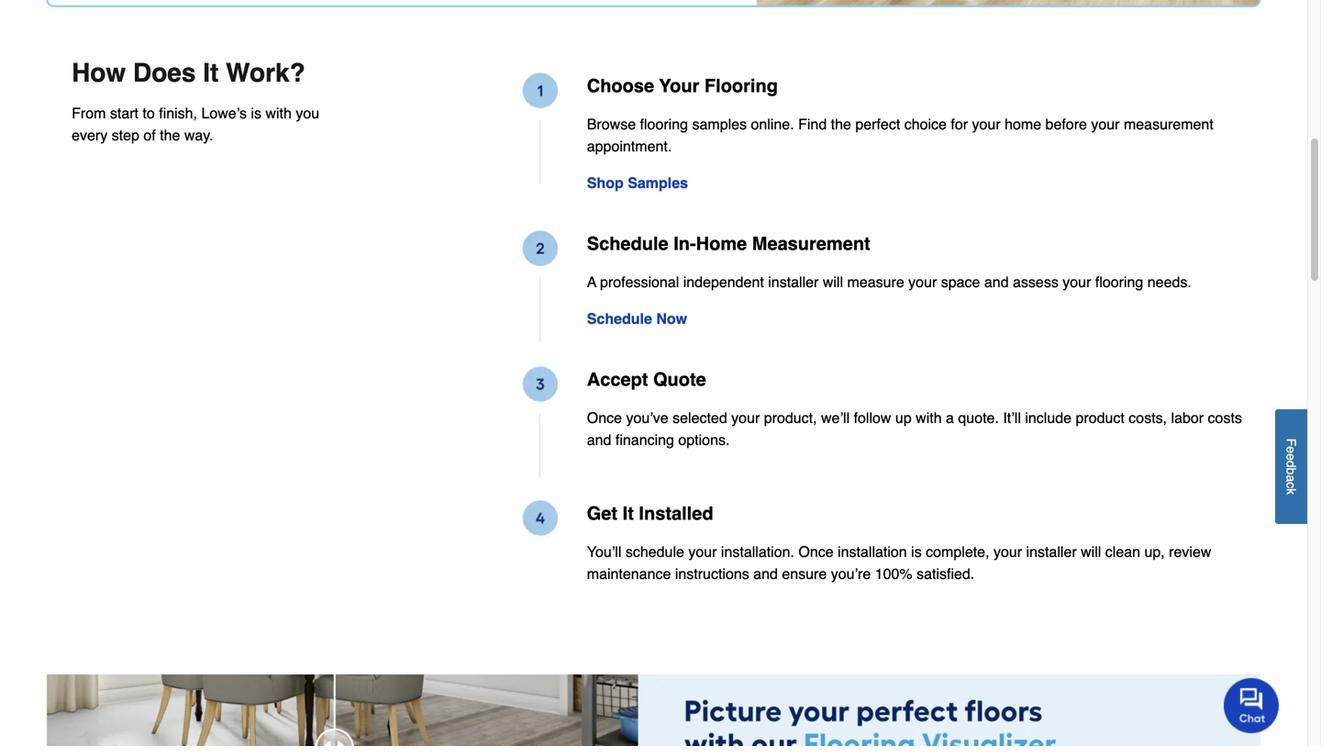 Task type: vqa. For each thing, say whether or not it's contained in the screenshot.
EGO POWER+ 56-VOLT 21-IN CORDLESS SELF-PROPELLED 6 AH (BATTERY AND CHARGER INCLUDED) "image"
no



Task type: locate. For each thing, give the bounding box(es) containing it.
your inside once you've selected your product, we'll follow up with a quote. it'll include product costs, labor costs and financing options.
[[732, 409, 760, 426]]

0 vertical spatial and
[[985, 274, 1009, 291]]

0 vertical spatial will
[[823, 274, 844, 291]]

0 horizontal spatial flooring
[[640, 116, 688, 133]]

is
[[251, 105, 262, 122], [912, 543, 922, 560]]

and
[[985, 274, 1009, 291], [587, 431, 612, 448], [754, 565, 778, 582]]

find
[[799, 116, 827, 133]]

accept quote
[[587, 369, 707, 390]]

include
[[1026, 409, 1072, 426]]

e up b
[[1284, 453, 1299, 461]]

it up lowe's
[[203, 58, 219, 88]]

1 horizontal spatial once
[[799, 543, 834, 560]]

1 horizontal spatial with
[[916, 409, 942, 426]]

c
[[1284, 482, 1299, 488]]

it'll
[[1003, 409, 1021, 426]]

0 vertical spatial it
[[203, 58, 219, 88]]

0 horizontal spatial installer
[[768, 274, 819, 291]]

1 schedule from the top
[[587, 233, 669, 254]]

product
[[1076, 409, 1125, 426]]

0 vertical spatial a
[[946, 409, 954, 426]]

once inside once you've selected your product, we'll follow up with a quote. it'll include product costs, labor costs and financing options.
[[587, 409, 622, 426]]

a left quote.
[[946, 409, 954, 426]]

your left space at the right top of the page
[[909, 274, 937, 291]]

a inside once you've selected your product, we'll follow up with a quote. it'll include product costs, labor costs and financing options.
[[946, 409, 954, 426]]

is right lowe's
[[251, 105, 262, 122]]

flooring inside 'browse flooring samples online. find the perfect choice for your home before your measurement appointment.'
[[640, 116, 688, 133]]

0 vertical spatial schedule
[[587, 233, 669, 254]]

with
[[266, 105, 292, 122], [916, 409, 942, 426]]

1 horizontal spatial a
[[1284, 475, 1299, 482]]

and down installation.
[[754, 565, 778, 582]]

0 horizontal spatial with
[[266, 105, 292, 122]]

up
[[896, 409, 912, 426]]

will
[[823, 274, 844, 291], [1081, 543, 1102, 560]]

0 horizontal spatial will
[[823, 274, 844, 291]]

2 e from the top
[[1284, 453, 1299, 461]]

a up k
[[1284, 475, 1299, 482]]

from start to finish, lowe's is with you every step of the way.
[[72, 105, 320, 144]]

once down accept
[[587, 409, 622, 426]]

you'll
[[587, 543, 622, 560]]

is up 100%
[[912, 543, 922, 560]]

0 horizontal spatial is
[[251, 105, 262, 122]]

once inside you'll schedule your installation. once installation is complete, your installer will clean up, review maintenance instructions and ensure you're 100% satisfied.
[[799, 543, 834, 560]]

you'll schedule your installation. once installation is complete, your installer will clean up, review maintenance instructions and ensure you're 100% satisfied.
[[587, 543, 1212, 582]]

financing
[[616, 431, 675, 448]]

it right get
[[623, 503, 634, 524]]

get it installed
[[587, 503, 714, 524]]

flooring up appointment.
[[640, 116, 688, 133]]

2 schedule from the top
[[587, 310, 652, 327]]

flooring
[[640, 116, 688, 133], [1096, 274, 1144, 291]]

of
[[143, 127, 156, 144]]

schedule up professional
[[587, 233, 669, 254]]

schedule
[[587, 233, 669, 254], [587, 310, 652, 327]]

labor
[[1172, 409, 1204, 426]]

2 vertical spatial and
[[754, 565, 778, 582]]

schedule now
[[587, 310, 688, 327]]

1 horizontal spatial will
[[1081, 543, 1102, 560]]

way.
[[184, 127, 213, 144]]

a
[[946, 409, 954, 426], [1284, 475, 1299, 482]]

will left measure
[[823, 274, 844, 291]]

options.
[[679, 431, 730, 448]]

your right assess at the right of the page
[[1063, 274, 1092, 291]]

2 horizontal spatial and
[[985, 274, 1009, 291]]

once up ensure
[[799, 543, 834, 560]]

an icon of the number 1. image
[[354, 73, 558, 185]]

the
[[831, 116, 852, 133], [160, 127, 180, 144]]

0 vertical spatial once
[[587, 409, 622, 426]]

with inside from start to finish, lowe's is with you every step of the way.
[[266, 105, 292, 122]]

shop samples
[[587, 174, 688, 191]]

f e e d b a c k button
[[1276, 409, 1308, 524]]

home
[[696, 233, 747, 254]]

clean
[[1106, 543, 1141, 560]]

will left clean
[[1081, 543, 1102, 560]]

professional
[[600, 274, 679, 291]]

1 vertical spatial once
[[799, 543, 834, 560]]

0 horizontal spatial a
[[946, 409, 954, 426]]

with right the up
[[916, 409, 942, 426]]

0 horizontal spatial and
[[587, 431, 612, 448]]

with left you
[[266, 105, 292, 122]]

the right of
[[160, 127, 180, 144]]

1 vertical spatial and
[[587, 431, 612, 448]]

installer left clean
[[1027, 543, 1077, 560]]

your right before
[[1092, 116, 1120, 133]]

is inside from start to finish, lowe's is with you every step of the way.
[[251, 105, 262, 122]]

it
[[203, 58, 219, 88], [623, 503, 634, 524]]

your right for
[[972, 116, 1001, 133]]

e
[[1284, 446, 1299, 453], [1284, 453, 1299, 461]]

maintenance
[[587, 565, 671, 582]]

schedule down professional
[[587, 310, 652, 327]]

1 vertical spatial is
[[912, 543, 922, 560]]

e up d
[[1284, 446, 1299, 453]]

browse flooring samples online. find the perfect choice for your home before your measurement appointment.
[[587, 116, 1214, 155]]

flooring
[[705, 75, 778, 96]]

1 vertical spatial with
[[916, 409, 942, 426]]

installer inside you'll schedule your installation. once installation is complete, your installer will clean up, review maintenance instructions and ensure you're 100% satisfied.
[[1027, 543, 1077, 560]]

0 vertical spatial flooring
[[640, 116, 688, 133]]

0 horizontal spatial the
[[160, 127, 180, 144]]

1 vertical spatial will
[[1081, 543, 1102, 560]]

installer down measurement
[[768, 274, 819, 291]]

1 horizontal spatial it
[[623, 503, 634, 524]]

1 horizontal spatial is
[[912, 543, 922, 560]]

flooring left "needs."
[[1096, 274, 1144, 291]]

costs
[[1208, 409, 1243, 426]]

1 vertical spatial a
[[1284, 475, 1299, 482]]

work?
[[226, 58, 305, 88]]

your left product,
[[732, 409, 760, 426]]

the right the find on the top right of page
[[831, 116, 852, 133]]

1 vertical spatial installer
[[1027, 543, 1077, 560]]

installation.
[[721, 543, 795, 560]]

1 horizontal spatial installer
[[1027, 543, 1077, 560]]

0 horizontal spatial once
[[587, 409, 622, 426]]

1 horizontal spatial flooring
[[1096, 274, 1144, 291]]

1 horizontal spatial the
[[831, 116, 852, 133]]

0 vertical spatial installer
[[768, 274, 819, 291]]

1 horizontal spatial and
[[754, 565, 778, 582]]

1 vertical spatial schedule
[[587, 310, 652, 327]]

once you've selected your product, we'll follow up with a quote. it'll include product costs, labor costs and financing options.
[[587, 409, 1243, 448]]

step
[[112, 127, 139, 144]]

your
[[972, 116, 1001, 133], [1092, 116, 1120, 133], [909, 274, 937, 291], [1063, 274, 1092, 291], [732, 409, 760, 426], [689, 543, 717, 560], [994, 543, 1023, 560]]

installed
[[639, 503, 714, 524]]

every
[[72, 127, 108, 144]]

selected
[[673, 409, 728, 426]]

0 vertical spatial with
[[266, 105, 292, 122]]

review
[[1169, 543, 1212, 560]]

0 vertical spatial is
[[251, 105, 262, 122]]

with inside once you've selected your product, we'll follow up with a quote. it'll include product costs, labor costs and financing options.
[[916, 409, 942, 426]]

product,
[[764, 409, 817, 426]]

and left financing
[[587, 431, 612, 448]]

a
[[587, 274, 597, 291]]

quote.
[[959, 409, 999, 426]]

and right space at the right top of the page
[[985, 274, 1009, 291]]

browse
[[587, 116, 636, 133]]

a professional independent installer will measure your space and assess your flooring needs.
[[587, 274, 1192, 291]]



Task type: describe. For each thing, give the bounding box(es) containing it.
for
[[951, 116, 968, 133]]

appointment.
[[587, 138, 672, 155]]

how
[[72, 58, 126, 88]]

schedule for schedule now
[[587, 310, 652, 327]]

you
[[296, 105, 320, 122]]

does
[[133, 58, 196, 88]]

costs,
[[1129, 409, 1168, 426]]

follow
[[854, 409, 892, 426]]

instructions
[[675, 565, 750, 582]]

measure
[[848, 274, 905, 291]]

get
[[587, 503, 618, 524]]

complete,
[[926, 543, 990, 560]]

independent
[[684, 274, 764, 291]]

picture your perfect floors with our flooring visualizer. get started. image
[[46, 675, 1262, 746]]

perfect
[[856, 116, 901, 133]]

home
[[1005, 116, 1042, 133]]

1 vertical spatial flooring
[[1096, 274, 1144, 291]]

lowe's
[[201, 105, 247, 122]]

chat invite button image
[[1224, 677, 1280, 733]]

b
[[1284, 468, 1299, 475]]

f e e d b a c k
[[1284, 438, 1299, 495]]

finish,
[[159, 105, 197, 122]]

your
[[659, 75, 700, 96]]

in-
[[674, 233, 696, 254]]

quote
[[653, 369, 707, 390]]

schedule
[[626, 543, 685, 560]]

space
[[941, 274, 981, 291]]

from
[[72, 105, 106, 122]]

the inside 'browse flooring samples online. find the perfect choice for your home before your measurement appointment.'
[[831, 116, 852, 133]]

schedule in-home measurement
[[587, 233, 871, 254]]

choice
[[905, 116, 947, 133]]

your up instructions
[[689, 543, 717, 560]]

1 e from the top
[[1284, 446, 1299, 453]]

samples
[[692, 116, 747, 133]]

schedule for schedule in-home measurement
[[587, 233, 669, 254]]

the inside from start to finish, lowe's is with you every step of the way.
[[160, 127, 180, 144]]

100%
[[875, 565, 913, 582]]

choose
[[587, 75, 654, 96]]

is inside you'll schedule your installation. once installation is complete, your installer will clean up, review maintenance instructions and ensure you're 100% satisfied.
[[912, 543, 922, 560]]

needs.
[[1148, 274, 1192, 291]]

you're
[[831, 565, 871, 582]]

and inside you'll schedule your installation. once installation is complete, your installer will clean up, review maintenance instructions and ensure you're 100% satisfied.
[[754, 565, 778, 582]]

how does it work?
[[72, 58, 305, 88]]

start
[[110, 105, 139, 122]]

an icon of the number 3. image
[[354, 367, 558, 478]]

measurement
[[752, 233, 871, 254]]

k
[[1284, 488, 1299, 495]]

shop samples link
[[587, 174, 688, 191]]

before
[[1046, 116, 1088, 133]]

satisfied.
[[917, 565, 975, 582]]

measurement
[[1124, 116, 1214, 133]]

online.
[[751, 116, 795, 133]]

shop
[[587, 174, 624, 191]]

your right complete,
[[994, 543, 1023, 560]]

d
[[1284, 460, 1299, 468]]

to
[[143, 105, 155, 122]]

you've
[[626, 409, 669, 426]]

f
[[1284, 438, 1299, 446]]

will inside you'll schedule your installation. once installation is complete, your installer will clean up, review maintenance instructions and ensure you're 100% satisfied.
[[1081, 543, 1102, 560]]

and inside once you've selected your product, we'll follow up with a quote. it'll include product costs, labor costs and financing options.
[[587, 431, 612, 448]]

ensure
[[782, 565, 827, 582]]

an icon of the number 4. image
[[354, 500, 558, 612]]

choose your flooring
[[587, 75, 778, 96]]

a inside button
[[1284, 475, 1299, 482]]

assess
[[1013, 274, 1059, 291]]

samples
[[628, 174, 688, 191]]

advertisement region
[[46, 0, 1262, 11]]

up,
[[1145, 543, 1165, 560]]

1 vertical spatial it
[[623, 503, 634, 524]]

schedule now link
[[587, 310, 688, 327]]

now
[[657, 310, 688, 327]]

installation
[[838, 543, 907, 560]]

0 horizontal spatial it
[[203, 58, 219, 88]]

we'll
[[821, 409, 850, 426]]

an icon of the number 2. image
[[354, 231, 558, 343]]

accept
[[587, 369, 648, 390]]



